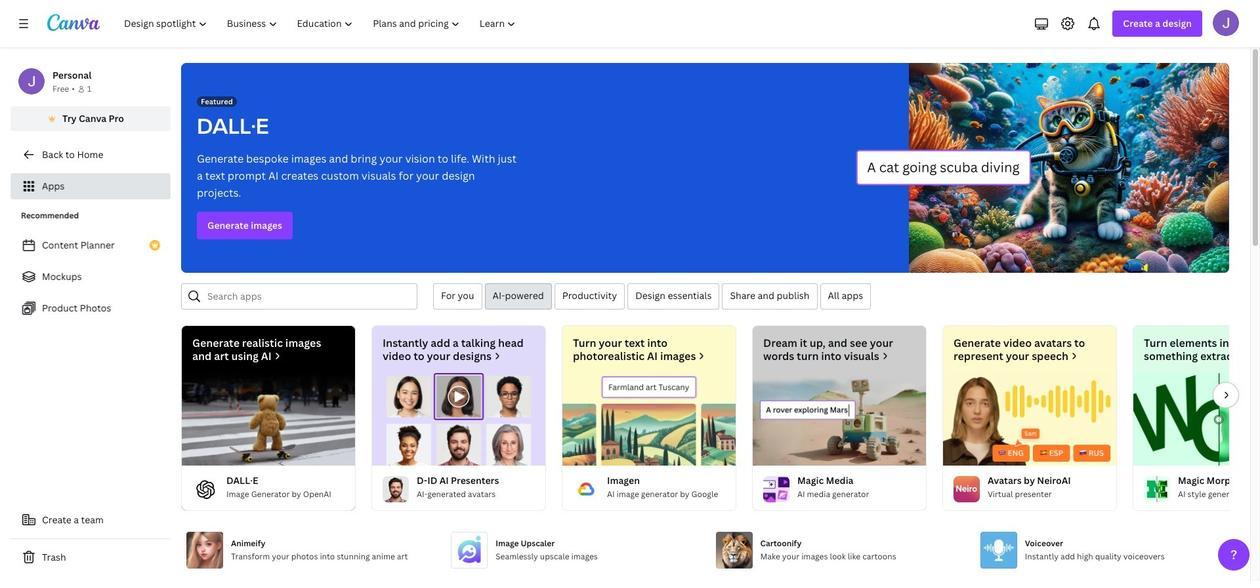 Task type: locate. For each thing, give the bounding box(es) containing it.
0 vertical spatial magic media image
[[753, 373, 926, 466]]

avatars by neiroai image
[[943, 373, 1117, 466], [954, 476, 980, 503]]

an image with a cursor next to a text box containing the prompt "a cat going scuba diving" to generate an image. the generated image of a cat doing scuba diving is behind the text box. image
[[856, 63, 1229, 273]]

imagen image
[[563, 373, 736, 466], [573, 476, 599, 503]]

1 vertical spatial imagen image
[[573, 476, 599, 503]]

1 vertical spatial magic media image
[[763, 476, 790, 503]]

1 vertical spatial avatars by neiroai image
[[954, 476, 980, 503]]

dall·e image
[[192, 476, 219, 503]]

jacob simon image
[[1213, 10, 1239, 36]]

list
[[11, 232, 171, 322]]

d-id ai presenters image
[[372, 373, 545, 466]]

top level navigation element
[[116, 11, 527, 37]]

magic media image
[[753, 373, 926, 466], [763, 476, 790, 503]]

Input field to search for apps search field
[[207, 284, 409, 309]]



Task type: describe. For each thing, give the bounding box(es) containing it.
0 vertical spatial imagen image
[[563, 373, 736, 466]]

0 vertical spatial avatars by neiroai image
[[943, 373, 1117, 466]]

dall·e image
[[182, 373, 355, 466]]

magic morph image
[[1144, 476, 1170, 503]]

d-id ai presenters image
[[383, 476, 409, 503]]

magic morph image
[[1134, 373, 1260, 466]]



Task type: vqa. For each thing, say whether or not it's contained in the screenshot.
bottom Magic Media Image
yes



